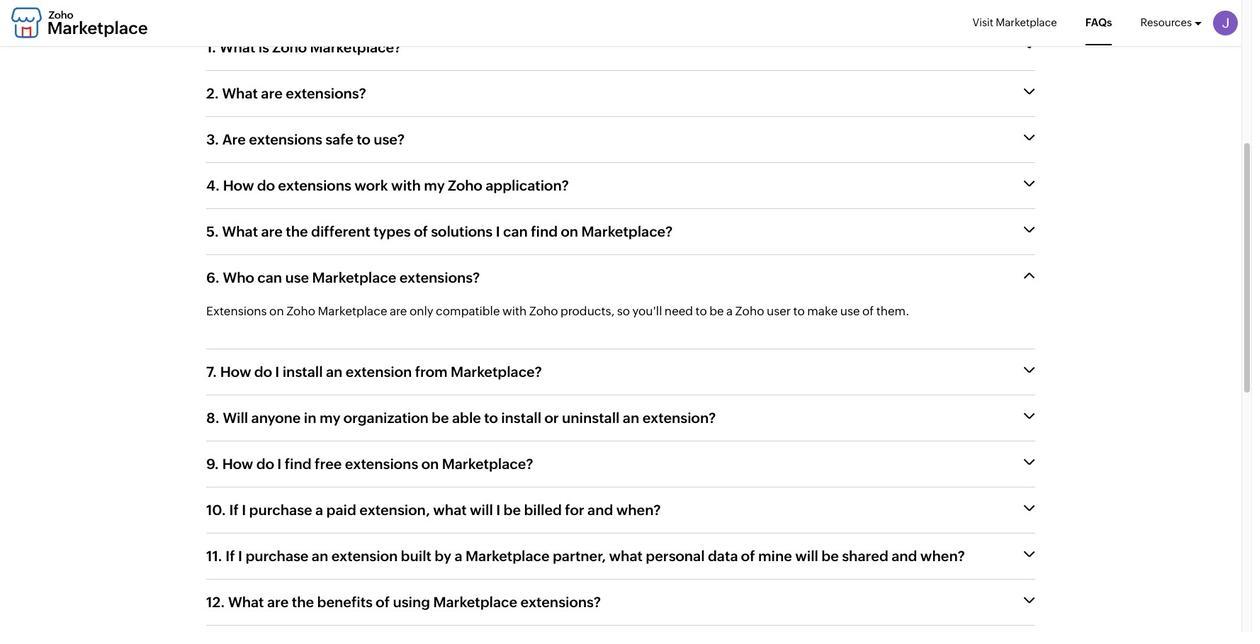 Task type: describe. For each thing, give the bounding box(es) containing it.
zoho up solutions
[[448, 178, 483, 194]]

or
[[545, 410, 559, 426]]

if for 11.
[[226, 548, 235, 564]]

1. what is zoho marketplace?
[[206, 39, 402, 56]]

what for 12.
[[228, 594, 264, 610]]

8.
[[206, 410, 220, 426]]

3. are extensions safe to use?
[[206, 131, 405, 148]]

products,
[[561, 304, 615, 319]]

i right solutions
[[496, 224, 500, 240]]

1 horizontal spatial install
[[501, 410, 542, 426]]

organization
[[344, 410, 429, 426]]

6.
[[206, 270, 220, 286]]

1.
[[206, 39, 217, 56]]

0 vertical spatial use
[[285, 270, 309, 286]]

extensions
[[206, 304, 267, 319]]

9.
[[206, 456, 219, 472]]

you'll
[[633, 304, 663, 319]]

resources
[[1141, 16, 1193, 28]]

using
[[393, 594, 430, 610]]

so
[[617, 304, 630, 319]]

1 vertical spatial will
[[796, 548, 819, 564]]

of right the types
[[414, 224, 428, 240]]

free
[[315, 456, 342, 472]]

1 horizontal spatial extensions?
[[400, 270, 480, 286]]

0 vertical spatial an
[[326, 363, 343, 380]]

0 vertical spatial find
[[531, 224, 558, 240]]

2. what are extensions?
[[206, 85, 366, 102]]

able
[[452, 410, 481, 426]]

extension,
[[360, 502, 430, 518]]

uninstall
[[562, 410, 620, 426]]

personal
[[646, 548, 705, 564]]

from
[[415, 363, 448, 380]]

extension?
[[643, 410, 716, 426]]

zoho left user on the right of the page
[[736, 304, 765, 319]]

be left shared
[[822, 548, 839, 564]]

partner,
[[553, 548, 606, 564]]

0 horizontal spatial on
[[269, 304, 284, 319]]

if for 10.
[[229, 502, 239, 518]]

0 vertical spatial extensions
[[249, 131, 322, 148]]

marketplace down the 6. who can use marketplace extensions? on the left top of the page
[[318, 304, 387, 319]]

7.
[[206, 363, 217, 380]]

paid
[[327, 502, 357, 518]]

zoho down the 6. who can use marketplace extensions? on the left top of the page
[[287, 304, 316, 319]]

to right safe
[[357, 131, 371, 148]]

of right data
[[742, 548, 755, 564]]

will
[[223, 410, 248, 426]]

faqs
[[1086, 16, 1113, 28]]

by
[[435, 548, 452, 564]]

use?
[[374, 131, 405, 148]]

1 vertical spatial and
[[892, 548, 918, 564]]

1 vertical spatial use
[[841, 304, 860, 319]]

what for 5.
[[222, 224, 258, 240]]

need
[[665, 304, 693, 319]]

shared
[[842, 548, 889, 564]]

is
[[259, 39, 269, 56]]

zoho right the is
[[273, 39, 307, 56]]

visit marketplace link
[[973, 0, 1058, 45]]

what for 1.
[[220, 39, 255, 56]]

them.
[[877, 304, 910, 319]]

how for 4.
[[223, 178, 254, 194]]

0 vertical spatial what
[[433, 502, 467, 518]]

9. how do i find free extensions on marketplace?
[[206, 456, 534, 472]]

user
[[767, 304, 791, 319]]

7. how do i install an extension from marketplace?
[[206, 363, 542, 380]]

how for 7.
[[220, 363, 251, 380]]

to right need
[[696, 304, 707, 319]]

types
[[374, 224, 411, 240]]

zoho marketplace logo image
[[11, 7, 148, 39]]

1 vertical spatial an
[[623, 410, 640, 426]]

safe
[[326, 131, 354, 148]]

visit marketplace
[[973, 16, 1058, 28]]

solutions
[[431, 224, 493, 240]]

4.
[[206, 178, 220, 194]]

2 vertical spatial an
[[312, 548, 328, 564]]

6. who can use marketplace extensions?
[[206, 270, 480, 286]]

jacob simon image
[[1214, 11, 1239, 35]]

3.
[[206, 131, 219, 148]]

1 vertical spatial a
[[316, 502, 323, 518]]

the for different
[[286, 224, 308, 240]]

11.
[[206, 548, 223, 564]]

built
[[401, 548, 432, 564]]

anyone
[[251, 410, 301, 426]]

2 horizontal spatial on
[[561, 224, 579, 240]]

marketplace right visit
[[996, 16, 1058, 28]]

0 horizontal spatial my
[[320, 410, 341, 426]]

do for 4.
[[257, 178, 275, 194]]

for
[[565, 502, 585, 518]]



Task type: locate. For each thing, give the bounding box(es) containing it.
0 horizontal spatial can
[[258, 270, 282, 286]]

1 vertical spatial extensions?
[[400, 270, 480, 286]]

will left billed
[[470, 502, 493, 518]]

are down the is
[[261, 85, 283, 102]]

what right 1.
[[220, 39, 255, 56]]

0 horizontal spatial and
[[588, 502, 614, 518]]

1 vertical spatial purchase
[[246, 548, 309, 564]]

are for 2.
[[261, 85, 283, 102]]

marketplace down by
[[433, 594, 518, 610]]

extensions on zoho marketplace are only compatible with zoho products, so you'll need to be a zoho user to make use of them.
[[206, 304, 910, 319]]

extensions
[[249, 131, 322, 148], [278, 178, 352, 194], [345, 456, 419, 472]]

purchase left paid
[[249, 502, 312, 518]]

marketplace
[[996, 16, 1058, 28], [312, 270, 397, 286], [318, 304, 387, 319], [466, 548, 550, 564], [433, 594, 518, 610]]

1 horizontal spatial on
[[422, 456, 439, 472]]

what right 12. on the left bottom of the page
[[228, 594, 264, 610]]

what right 5.
[[222, 224, 258, 240]]

1 vertical spatial what
[[609, 548, 643, 564]]

what up by
[[433, 502, 467, 518]]

1 vertical spatial on
[[269, 304, 284, 319]]

1 horizontal spatial can
[[503, 224, 528, 240]]

with right work
[[391, 178, 421, 194]]

0 vertical spatial on
[[561, 224, 579, 240]]

with
[[391, 178, 421, 194], [503, 304, 527, 319]]

0 vertical spatial how
[[223, 178, 254, 194]]

purchase right "11."
[[246, 548, 309, 564]]

install left or
[[501, 410, 542, 426]]

what
[[433, 502, 467, 518], [609, 548, 643, 564]]

1 horizontal spatial with
[[503, 304, 527, 319]]

when?
[[617, 502, 661, 518], [921, 548, 966, 564]]

what right partner,
[[609, 548, 643, 564]]

5. what are the different types of solutions i can find on marketplace?
[[206, 224, 673, 240]]

different
[[311, 224, 370, 240]]

are right 12. on the left bottom of the page
[[267, 594, 289, 610]]

0 vertical spatial when?
[[617, 502, 661, 518]]

i
[[496, 224, 500, 240], [275, 363, 280, 380], [277, 456, 282, 472], [242, 502, 246, 518], [496, 502, 501, 518], [238, 548, 242, 564]]

0 vertical spatial purchase
[[249, 502, 312, 518]]

of
[[414, 224, 428, 240], [863, 304, 874, 319], [742, 548, 755, 564], [376, 594, 390, 610]]

1 vertical spatial the
[[292, 594, 314, 610]]

0 horizontal spatial a
[[316, 502, 323, 518]]

0 vertical spatial will
[[470, 502, 493, 518]]

are for 5.
[[261, 224, 283, 240]]

my right in
[[320, 410, 341, 426]]

0 horizontal spatial what
[[433, 502, 467, 518]]

extension up benefits
[[332, 548, 398, 564]]

my up "5. what are the different types of solutions i can find on marketplace?"
[[424, 178, 445, 194]]

are
[[261, 85, 283, 102], [261, 224, 283, 240], [390, 304, 407, 319], [267, 594, 289, 610]]

and
[[588, 502, 614, 518], [892, 548, 918, 564]]

are left the only
[[390, 304, 407, 319]]

can
[[503, 224, 528, 240], [258, 270, 282, 286]]

0 vertical spatial if
[[229, 502, 239, 518]]

1 vertical spatial when?
[[921, 548, 966, 564]]

do right 4.
[[257, 178, 275, 194]]

0 horizontal spatial use
[[285, 270, 309, 286]]

1 horizontal spatial and
[[892, 548, 918, 564]]

compatible
[[436, 304, 500, 319]]

8. will anyone in my organization be able to install or uninstall an extension?
[[206, 410, 716, 426]]

a right by
[[455, 548, 463, 564]]

1 vertical spatial extension
[[332, 548, 398, 564]]

0 vertical spatial a
[[727, 304, 733, 319]]

1 vertical spatial my
[[320, 410, 341, 426]]

1 vertical spatial install
[[501, 410, 542, 426]]

the for benefits
[[292, 594, 314, 610]]

faqs link
[[1086, 0, 1113, 45]]

extensions down "3. are extensions safe to use?"
[[278, 178, 352, 194]]

1 vertical spatial do
[[254, 363, 272, 380]]

be
[[710, 304, 724, 319], [432, 410, 449, 426], [504, 502, 521, 518], [822, 548, 839, 564]]

i left billed
[[496, 502, 501, 518]]

visit
[[973, 16, 994, 28]]

be left "able" at the bottom left
[[432, 410, 449, 426]]

work
[[355, 178, 388, 194]]

i up "anyone" on the bottom of the page
[[275, 363, 280, 380]]

and right shared
[[892, 548, 918, 564]]

do up "anyone" on the bottom of the page
[[254, 363, 272, 380]]

2 vertical spatial do
[[257, 456, 274, 472]]

the left benefits
[[292, 594, 314, 610]]

0 horizontal spatial with
[[391, 178, 421, 194]]

find down application? on the left of page
[[531, 224, 558, 240]]

0 horizontal spatial will
[[470, 502, 493, 518]]

are right 5.
[[261, 224, 283, 240]]

do for 9.
[[257, 456, 274, 472]]

can right who
[[258, 270, 282, 286]]

0 vertical spatial my
[[424, 178, 445, 194]]

if right 10.
[[229, 502, 239, 518]]

and right for
[[588, 502, 614, 518]]

in
[[304, 410, 317, 426]]

1 vertical spatial how
[[220, 363, 251, 380]]

the left different
[[286, 224, 308, 240]]

of left the them.
[[863, 304, 874, 319]]

use right who
[[285, 270, 309, 286]]

marketplace?
[[310, 39, 402, 56], [582, 224, 673, 240], [451, 363, 542, 380], [442, 456, 534, 472]]

0 horizontal spatial find
[[285, 456, 312, 472]]

extensions? up the only
[[400, 270, 480, 286]]

5.
[[206, 224, 219, 240]]

if right "11."
[[226, 548, 235, 564]]

11. if i purchase an extension built by a marketplace partner, what personal data of mine will be shared and when?
[[206, 548, 966, 564]]

0 horizontal spatial when?
[[617, 502, 661, 518]]

install up in
[[283, 363, 323, 380]]

2 horizontal spatial extensions?
[[521, 594, 601, 610]]

of left 'using' in the left of the page
[[376, 594, 390, 610]]

extensions? up safe
[[286, 85, 366, 102]]

if
[[229, 502, 239, 518], [226, 548, 235, 564]]

purchase for a
[[249, 502, 312, 518]]

benefits
[[317, 594, 373, 610]]

1 vertical spatial can
[[258, 270, 282, 286]]

0 vertical spatial do
[[257, 178, 275, 194]]

10. if i purchase a paid extension, what will i be billed for and when?
[[206, 502, 661, 518]]

1 vertical spatial if
[[226, 548, 235, 564]]

zoho
[[273, 39, 307, 56], [448, 178, 483, 194], [287, 304, 316, 319], [529, 304, 558, 319], [736, 304, 765, 319]]

i down "anyone" on the bottom of the page
[[277, 456, 282, 472]]

a left user on the right of the page
[[727, 304, 733, 319]]

10.
[[206, 502, 226, 518]]

a left paid
[[316, 502, 323, 518]]

extensions?
[[286, 85, 366, 102], [400, 270, 480, 286], [521, 594, 601, 610]]

use
[[285, 270, 309, 286], [841, 304, 860, 319]]

on right 'extensions'
[[269, 304, 284, 319]]

1 vertical spatial with
[[503, 304, 527, 319]]

on up 10. if i purchase a paid extension, what will i be billed for and when?
[[422, 456, 439, 472]]

mine
[[759, 548, 793, 564]]

1 horizontal spatial my
[[424, 178, 445, 194]]

how for 9.
[[222, 456, 253, 472]]

billed
[[524, 502, 562, 518]]

0 vertical spatial install
[[283, 363, 323, 380]]

0 vertical spatial the
[[286, 224, 308, 240]]

extension
[[346, 363, 412, 380], [332, 548, 398, 564]]

install
[[283, 363, 323, 380], [501, 410, 542, 426]]

with right compatible
[[503, 304, 527, 319]]

can down application? on the left of page
[[503, 224, 528, 240]]

4. how do extensions work with my zoho application?
[[206, 178, 569, 194]]

2 vertical spatial a
[[455, 548, 463, 564]]

1 horizontal spatial what
[[609, 548, 643, 564]]

2 vertical spatial extensions
[[345, 456, 419, 472]]

application?
[[486, 178, 569, 194]]

find
[[531, 224, 558, 240], [285, 456, 312, 472]]

an
[[326, 363, 343, 380], [623, 410, 640, 426], [312, 548, 328, 564]]

only
[[410, 304, 434, 319]]

a
[[727, 304, 733, 319], [316, 502, 323, 518], [455, 548, 463, 564]]

12. what are the benefits of using marketplace extensions?
[[206, 594, 601, 610]]

make
[[808, 304, 838, 319]]

2 vertical spatial extensions?
[[521, 594, 601, 610]]

do down "anyone" on the bottom of the page
[[257, 456, 274, 472]]

will
[[470, 502, 493, 518], [796, 548, 819, 564]]

2.
[[206, 85, 219, 102]]

be left billed
[[504, 502, 521, 518]]

are
[[222, 131, 246, 148]]

the
[[286, 224, 308, 240], [292, 594, 314, 610]]

my
[[424, 178, 445, 194], [320, 410, 341, 426]]

will right mine on the bottom right
[[796, 548, 819, 564]]

how right "9."
[[222, 456, 253, 472]]

1 horizontal spatial a
[[455, 548, 463, 564]]

who
[[223, 270, 254, 286]]

marketplace down billed
[[466, 548, 550, 564]]

0 vertical spatial extension
[[346, 363, 412, 380]]

1 horizontal spatial use
[[841, 304, 860, 319]]

marketplace down different
[[312, 270, 397, 286]]

i right "11."
[[238, 548, 242, 564]]

extensions down organization
[[345, 456, 419, 472]]

0 vertical spatial and
[[588, 502, 614, 518]]

0 vertical spatial with
[[391, 178, 421, 194]]

what for 2.
[[222, 85, 258, 102]]

extension up organization
[[346, 363, 412, 380]]

are for 12.
[[267, 594, 289, 610]]

use right make
[[841, 304, 860, 319]]

12.
[[206, 594, 225, 610]]

how right 7. on the left of the page
[[220, 363, 251, 380]]

data
[[708, 548, 738, 564]]

extensions down 2. what are extensions? at the top left
[[249, 131, 322, 148]]

purchase for an
[[246, 548, 309, 564]]

0 vertical spatial extensions?
[[286, 85, 366, 102]]

0 horizontal spatial install
[[283, 363, 323, 380]]

1 horizontal spatial will
[[796, 548, 819, 564]]

zoho left products,
[[529, 304, 558, 319]]

how
[[223, 178, 254, 194], [220, 363, 251, 380], [222, 456, 253, 472]]

to right user on the right of the page
[[794, 304, 805, 319]]

1 horizontal spatial when?
[[921, 548, 966, 564]]

2 vertical spatial on
[[422, 456, 439, 472]]

what right "2."
[[222, 85, 258, 102]]

to right "able" at the bottom left
[[484, 410, 498, 426]]

2 vertical spatial how
[[222, 456, 253, 472]]

to
[[357, 131, 371, 148], [696, 304, 707, 319], [794, 304, 805, 319], [484, 410, 498, 426]]

0 horizontal spatial extensions?
[[286, 85, 366, 102]]

1 vertical spatial find
[[285, 456, 312, 472]]

how right 4.
[[223, 178, 254, 194]]

find left free
[[285, 456, 312, 472]]

purchase
[[249, 502, 312, 518], [246, 548, 309, 564]]

1 horizontal spatial find
[[531, 224, 558, 240]]

be right need
[[710, 304, 724, 319]]

do
[[257, 178, 275, 194], [254, 363, 272, 380], [257, 456, 274, 472]]

extensions? down partner,
[[521, 594, 601, 610]]

0 vertical spatial can
[[503, 224, 528, 240]]

1 vertical spatial extensions
[[278, 178, 352, 194]]

do for 7.
[[254, 363, 272, 380]]

on down application? on the left of page
[[561, 224, 579, 240]]

what
[[220, 39, 255, 56], [222, 85, 258, 102], [222, 224, 258, 240], [228, 594, 264, 610]]

2 horizontal spatial a
[[727, 304, 733, 319]]

i right 10.
[[242, 502, 246, 518]]



Task type: vqa. For each thing, say whether or not it's contained in the screenshot.
the top when?
yes



